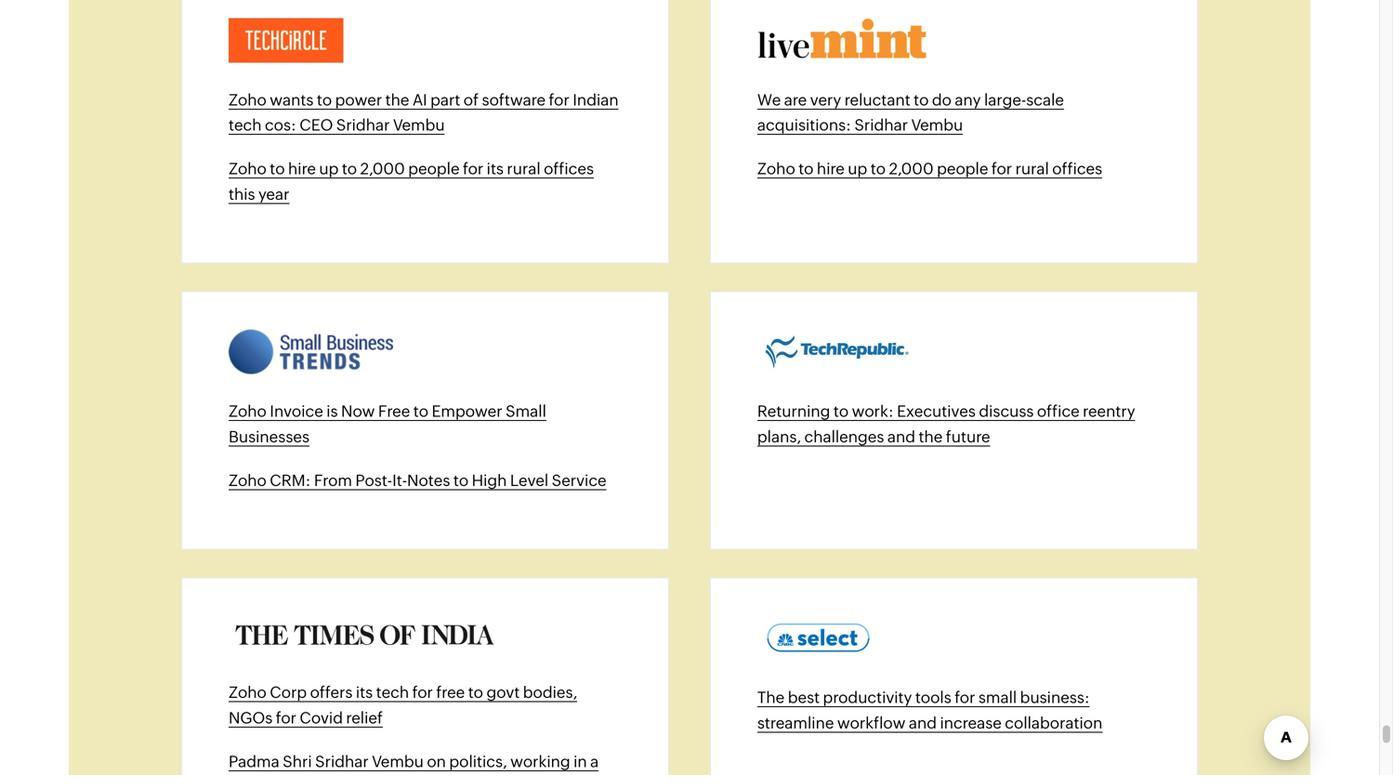 Task type: vqa. For each thing, say whether or not it's contained in the screenshot.


Task type: locate. For each thing, give the bounding box(es) containing it.
scale
[[1027, 90, 1064, 109]]

rural inside zoho to hire up to 2,000 people for rural offices link
[[1016, 160, 1049, 178]]

zoho_general_pages image up work:
[[758, 330, 918, 374]]

tech left cos:
[[229, 116, 262, 134]]

software
[[482, 90, 546, 109]]

the inside "returning to work: executives discuss office reentry plans, challenges and the future"
[[919, 427, 943, 446]]

2,000 inside zoho to hire up to 2,000 people for its rural offices this year
[[360, 160, 405, 178]]

zoho for zoho corp offers its tech for free to govt bodies, ngos for covid relief
[[229, 683, 267, 702]]

zoho inside zoho invoice is now free to empower small businesses
[[229, 402, 267, 420]]

0 horizontal spatial hire
[[288, 160, 316, 178]]

zoho wants to power the ai part of software for indian tech cos: ceo sridhar vembu link
[[229, 90, 619, 135]]

and for tools
[[909, 714, 937, 732]]

the down executives
[[919, 427, 943, 446]]

1 rural from the left
[[507, 160, 541, 178]]

rural down software at the left
[[507, 160, 541, 178]]

to
[[317, 90, 332, 109], [914, 90, 929, 109], [270, 160, 285, 178], [342, 160, 357, 178], [799, 160, 814, 178], [871, 160, 886, 178], [413, 402, 429, 420], [834, 402, 849, 420], [454, 471, 469, 489], [468, 683, 483, 702]]

0 horizontal spatial the
[[385, 90, 409, 109]]

people inside zoho to hire up to 2,000 people for its rural offices this year
[[408, 160, 460, 178]]

and down tools
[[909, 714, 937, 732]]

and inside "returning to work: executives discuss office reentry plans, challenges and the future"
[[888, 427, 916, 446]]

zoho
[[229, 90, 267, 109], [229, 160, 267, 178], [758, 160, 796, 178], [229, 402, 267, 420], [229, 471, 267, 489], [229, 683, 267, 702]]

small
[[506, 402, 547, 420]]

vembu down ai
[[393, 116, 445, 134]]

large-
[[985, 90, 1027, 109]]

1 horizontal spatial rural
[[1016, 160, 1049, 178]]

the inside zoho wants to power the ai part of software for indian tech cos: ceo sridhar vembu
[[385, 90, 409, 109]]

people for rural
[[937, 160, 989, 178]]

zoho_general_pages image up invoice
[[229, 330, 393, 374]]

this
[[229, 185, 255, 203]]

up down ceo
[[319, 160, 339, 178]]

ceo
[[300, 116, 333, 134]]

offices down indian
[[544, 160, 594, 178]]

invoice
[[270, 402, 323, 420]]

people down any
[[937, 160, 989, 178]]

zoho inside zoho wants to power the ai part of software for indian tech cos: ceo sridhar vembu
[[229, 90, 267, 109]]

sridhar down power
[[336, 116, 390, 134]]

streamline
[[758, 714, 834, 732]]

2,000 for reluctant
[[889, 160, 934, 178]]

zoho left 'crm:'
[[229, 471, 267, 489]]

zoho up cos:
[[229, 90, 267, 109]]

for down of
[[463, 160, 484, 178]]

0 vertical spatial its
[[487, 160, 504, 178]]

corp
[[270, 683, 307, 702]]

empower
[[432, 402, 503, 420]]

from
[[314, 471, 352, 489]]

zoho down the acquisitions:
[[758, 160, 796, 178]]

1 horizontal spatial 2,000
[[889, 160, 934, 178]]

1 horizontal spatial its
[[487, 160, 504, 178]]

zoho inside zoho corp offers its tech for free to govt bodies, ngos for covid relief
[[229, 683, 267, 702]]

1 horizontal spatial hire
[[817, 160, 845, 178]]

its up relief
[[356, 683, 373, 702]]

0 horizontal spatial offices
[[544, 160, 594, 178]]

0 horizontal spatial rural
[[507, 160, 541, 178]]

on
[[427, 753, 446, 771]]

notes
[[407, 471, 450, 489]]

and
[[888, 427, 916, 446], [909, 714, 937, 732]]

for left indian
[[549, 90, 570, 109]]

1 2,000 from the left
[[360, 160, 405, 178]]

0 vertical spatial and
[[888, 427, 916, 446]]

1 vertical spatial and
[[909, 714, 937, 732]]

its
[[487, 160, 504, 178], [356, 683, 373, 702]]

zoho for zoho to hire up to 2,000 people for rural offices
[[758, 160, 796, 178]]

2 people from the left
[[937, 160, 989, 178]]

zoho_general_pages image up offers
[[229, 616, 504, 656]]

0 horizontal spatial people
[[408, 160, 460, 178]]

free
[[436, 683, 465, 702]]

2 up from the left
[[848, 160, 868, 178]]

2,000 down we are very reluctant to do any large-scale acquisitions: sridhar vembu link
[[889, 160, 934, 178]]

sridhar
[[336, 116, 390, 134], [855, 116, 908, 134], [315, 753, 369, 771]]

in
[[574, 753, 587, 771]]

high
[[472, 471, 507, 489]]

2,000 down zoho wants to power the ai part of software for indian tech cos: ceo sridhar vembu link
[[360, 160, 405, 178]]

0 vertical spatial tech
[[229, 116, 262, 134]]

zoho_general_pages image up best
[[758, 616, 878, 661]]

zoho_general_pages image
[[229, 18, 343, 63], [758, 18, 929, 63], [229, 330, 393, 374], [758, 330, 918, 374], [229, 616, 504, 656], [758, 616, 878, 661]]

1 vertical spatial the
[[919, 427, 943, 446]]

0 vertical spatial the
[[385, 90, 409, 109]]

to inside zoho wants to power the ai part of software for indian tech cos: ceo sridhar vembu
[[317, 90, 332, 109]]

up
[[319, 160, 339, 178], [848, 160, 868, 178]]

up down the acquisitions:
[[848, 160, 868, 178]]

1 horizontal spatial the
[[919, 427, 943, 446]]

the best productivity tools for small business: streamline workflow and increase collaboration link
[[758, 689, 1103, 733]]

1 hire from the left
[[288, 160, 316, 178]]

zoho_general_pages image up the wants
[[229, 18, 343, 63]]

1 offices from the left
[[544, 160, 594, 178]]

and down work:
[[888, 427, 916, 446]]

vembu inside padma shri sridhar vembu on politics, working in a
[[372, 753, 424, 771]]

tech
[[229, 116, 262, 134], [376, 683, 409, 702]]

we
[[758, 90, 781, 109]]

zoho crm: from post-it-notes to high level service link
[[229, 471, 607, 490]]

vembu down the do
[[912, 116, 963, 134]]

1 horizontal spatial offices
[[1053, 160, 1103, 178]]

up inside zoho to hire up to 2,000 people for its rural offices this year
[[319, 160, 339, 178]]

ai
[[413, 90, 427, 109]]

vembu left on
[[372, 753, 424, 771]]

zoho to hire up to 2,000 people for its rural offices this year
[[229, 160, 594, 203]]

zoho up this
[[229, 160, 267, 178]]

businesses
[[229, 427, 310, 446]]

business:
[[1020, 689, 1090, 707]]

service
[[552, 471, 607, 489]]

to inside zoho corp offers its tech for free to govt bodies, ngos for covid relief
[[468, 683, 483, 702]]

returning to work: executives discuss office reentry plans, challenges and the future link
[[758, 402, 1136, 446]]

very
[[810, 90, 842, 109]]

2 rural from the left
[[1016, 160, 1049, 178]]

politics,
[[449, 753, 507, 771]]

zoho to hire up to 2,000 people for rural offices
[[758, 160, 1103, 178]]

sridhar right shri
[[315, 753, 369, 771]]

collaboration
[[1005, 714, 1103, 732]]

we are very reluctant to do any large-scale acquisitions: sridhar vembu
[[758, 90, 1064, 134]]

returning to work: executives discuss office reentry plans, challenges and the future
[[758, 402, 1136, 446]]

hire inside zoho to hire up to 2,000 people for its rural offices this year
[[288, 160, 316, 178]]

zoho invoice is now free to empower small businesses
[[229, 402, 547, 446]]

2 hire from the left
[[817, 160, 845, 178]]

the
[[385, 90, 409, 109], [919, 427, 943, 446]]

1 horizontal spatial people
[[937, 160, 989, 178]]

returning
[[758, 402, 831, 420]]

the best productivity tools for small business: streamline workflow and increase collaboration
[[758, 689, 1103, 732]]

zoho_general_pages image up the very
[[758, 18, 929, 63]]

vembu
[[393, 116, 445, 134], [912, 116, 963, 134], [372, 753, 424, 771]]

2,000
[[360, 160, 405, 178], [889, 160, 934, 178]]

vembu inside zoho wants to power the ai part of software for indian tech cos: ceo sridhar vembu
[[393, 116, 445, 134]]

0 horizontal spatial tech
[[229, 116, 262, 134]]

cos:
[[265, 116, 296, 134]]

0 horizontal spatial its
[[356, 683, 373, 702]]

1 vertical spatial its
[[356, 683, 373, 702]]

and inside the best productivity tools for small business: streamline workflow and increase collaboration
[[909, 714, 937, 732]]

0 horizontal spatial up
[[319, 160, 339, 178]]

1 up from the left
[[319, 160, 339, 178]]

for inside zoho wants to power the ai part of software for indian tech cos: ceo sridhar vembu
[[549, 90, 570, 109]]

for
[[549, 90, 570, 109], [463, 160, 484, 178], [992, 160, 1013, 178], [412, 683, 433, 702], [955, 689, 976, 707], [276, 709, 297, 727]]

its down software at the left
[[487, 160, 504, 178]]

its inside zoho to hire up to 2,000 people for its rural offices this year
[[487, 160, 504, 178]]

post-
[[356, 471, 392, 489]]

zoho_general_pages image for zoho corp offers its tech for free to govt bodies, ngos for covid relief
[[229, 616, 504, 656]]

people
[[408, 160, 460, 178], [937, 160, 989, 178]]

rural down scale
[[1016, 160, 1049, 178]]

sridhar down reluctant
[[855, 116, 908, 134]]

zoho up businesses
[[229, 402, 267, 420]]

the left ai
[[385, 90, 409, 109]]

padma
[[229, 753, 280, 771]]

people inside zoho to hire up to 2,000 people for rural offices link
[[937, 160, 989, 178]]

1 vertical spatial tech
[[376, 683, 409, 702]]

1 horizontal spatial up
[[848, 160, 868, 178]]

1 horizontal spatial tech
[[376, 683, 409, 702]]

tech up relief
[[376, 683, 409, 702]]

0 horizontal spatial 2,000
[[360, 160, 405, 178]]

now
[[341, 402, 375, 420]]

offices down scale
[[1053, 160, 1103, 178]]

reluctant
[[845, 90, 911, 109]]

people down zoho wants to power the ai part of software for indian tech cos: ceo sridhar vembu link
[[408, 160, 460, 178]]

hire for very
[[817, 160, 845, 178]]

zoho for zoho crm: from post-it-notes to high level service
[[229, 471, 267, 489]]

offices
[[544, 160, 594, 178], [1053, 160, 1103, 178]]

hire
[[288, 160, 316, 178], [817, 160, 845, 178]]

to inside we are very reluctant to do any large-scale acquisitions: sridhar vembu
[[914, 90, 929, 109]]

year
[[258, 185, 290, 203]]

increase
[[940, 714, 1002, 732]]

rural
[[507, 160, 541, 178], [1016, 160, 1049, 178]]

zoho up 'ngos'
[[229, 683, 267, 702]]

1 people from the left
[[408, 160, 460, 178]]

for left free
[[412, 683, 433, 702]]

hire up year
[[288, 160, 316, 178]]

zoho inside zoho to hire up to 2,000 people for its rural offices this year
[[229, 160, 267, 178]]

sridhar inside we are very reluctant to do any large-scale acquisitions: sridhar vembu
[[855, 116, 908, 134]]

for up increase
[[955, 689, 976, 707]]

2 2,000 from the left
[[889, 160, 934, 178]]

zoho corp offers its tech for free to govt bodies, ngos for covid relief
[[229, 683, 578, 727]]

zoho to hire up to 2,000 people for its rural offices this year link
[[229, 160, 594, 204]]

hire down the acquisitions:
[[817, 160, 845, 178]]

ngos
[[229, 709, 273, 727]]



Task type: describe. For each thing, give the bounding box(es) containing it.
future
[[946, 427, 991, 446]]

we are very reluctant to do any large-scale acquisitions: sridhar vembu link
[[758, 90, 1064, 135]]

zoho_general_pages image for we are very reluctant to do any large-scale acquisitions: sridhar vembu
[[758, 18, 929, 63]]

zoho wants to power the ai part of software for indian tech cos: ceo sridhar vembu
[[229, 90, 619, 134]]

to inside "returning to work: executives discuss office reentry plans, challenges and the future"
[[834, 402, 849, 420]]

up for power
[[319, 160, 339, 178]]

tools
[[916, 689, 952, 707]]

is
[[327, 402, 338, 420]]

zoho_general_pages image for zoho invoice is now free to empower small businesses
[[229, 330, 393, 374]]

padma shri sridhar vembu on politics, working in a
[[229, 753, 599, 775]]

it-
[[392, 471, 407, 489]]

shri
[[283, 753, 312, 771]]

indian
[[573, 90, 619, 109]]

offers
[[310, 683, 353, 702]]

best
[[788, 689, 820, 707]]

people for its
[[408, 160, 460, 178]]

zoho to hire up to 2,000 people for rural offices link
[[758, 160, 1103, 179]]

executives
[[897, 402, 976, 420]]

for down the corp
[[276, 709, 297, 727]]

working
[[510, 753, 571, 771]]

a
[[590, 753, 599, 771]]

padma shri sridhar vembu on politics, working in a link
[[229, 753, 599, 775]]

part
[[431, 90, 461, 109]]

zoho for zoho to hire up to 2,000 people for its rural offices this year
[[229, 160, 267, 178]]

tech inside zoho corp offers its tech for free to govt bodies, ngos for covid relief
[[376, 683, 409, 702]]

productivity
[[823, 689, 912, 707]]

level
[[510, 471, 549, 489]]

bodies,
[[523, 683, 578, 702]]

and for executives
[[888, 427, 916, 446]]

power
[[335, 90, 382, 109]]

workflow
[[837, 714, 906, 732]]

its inside zoho corp offers its tech for free to govt bodies, ngos for covid relief
[[356, 683, 373, 702]]

office
[[1037, 402, 1080, 420]]

relief
[[346, 709, 383, 727]]

discuss
[[979, 402, 1034, 420]]

small
[[979, 689, 1017, 707]]

acquisitions:
[[758, 116, 852, 134]]

zoho invoice is now free to empower small businesses link
[[229, 402, 547, 446]]

wants
[[270, 90, 314, 109]]

do
[[932, 90, 952, 109]]

to inside zoho invoice is now free to empower small businesses
[[413, 402, 429, 420]]

free
[[378, 402, 410, 420]]

work:
[[852, 402, 894, 420]]

are
[[784, 90, 807, 109]]

hire for to
[[288, 160, 316, 178]]

zoho for zoho wants to power the ai part of software for indian tech cos: ceo sridhar vembu
[[229, 90, 267, 109]]

sridhar inside padma shri sridhar vembu on politics, working in a
[[315, 753, 369, 771]]

any
[[955, 90, 981, 109]]

zoho_general_pages image for zoho wants to power the ai part of software for indian tech cos: ceo sridhar vembu
[[229, 18, 343, 63]]

govt
[[487, 683, 520, 702]]

plans,
[[758, 427, 801, 446]]

sridhar inside zoho wants to power the ai part of software for indian tech cos: ceo sridhar vembu
[[336, 116, 390, 134]]

offices inside zoho to hire up to 2,000 people for its rural offices this year
[[544, 160, 594, 178]]

for inside the best productivity tools for small business: streamline workflow and increase collaboration
[[955, 689, 976, 707]]

vembu inside we are very reluctant to do any large-scale acquisitions: sridhar vembu
[[912, 116, 963, 134]]

zoho for zoho invoice is now free to empower small businesses
[[229, 402, 267, 420]]

crm:
[[270, 471, 311, 489]]

challenges
[[805, 427, 885, 446]]

covid
[[300, 709, 343, 727]]

the
[[758, 689, 785, 707]]

2 offices from the left
[[1053, 160, 1103, 178]]

up for reluctant
[[848, 160, 868, 178]]

for down large-
[[992, 160, 1013, 178]]

zoho corp offers its tech for free to govt bodies, ngos for covid relief link
[[229, 683, 578, 728]]

2,000 for power
[[360, 160, 405, 178]]

for inside zoho to hire up to 2,000 people for its rural offices this year
[[463, 160, 484, 178]]

rural inside zoho to hire up to 2,000 people for its rural offices this year
[[507, 160, 541, 178]]

of
[[464, 90, 479, 109]]

tech inside zoho wants to power the ai part of software for indian tech cos: ceo sridhar vembu
[[229, 116, 262, 134]]

reentry
[[1083, 402, 1136, 420]]

zoho crm: from post-it-notes to high level service
[[229, 471, 607, 489]]



